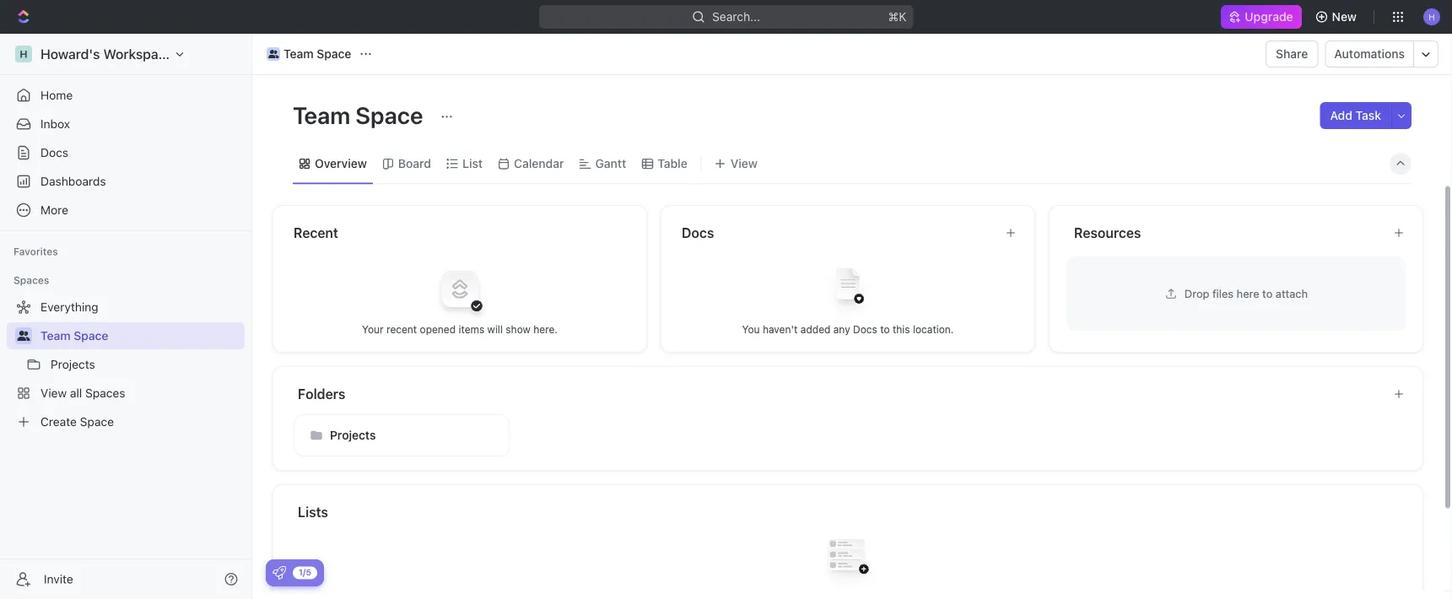 Task type: vqa. For each thing, say whether or not it's contained in the screenshot.
Bob's Workspace, , element
no



Task type: describe. For each thing, give the bounding box(es) containing it.
overview link
[[311, 152, 367, 176]]

show
[[506, 323, 531, 335]]

your recent opened items will show here.
[[362, 323, 558, 335]]

view for view all spaces
[[41, 386, 67, 400]]

team space inside sidebar navigation
[[41, 329, 108, 343]]

1 horizontal spatial spaces
[[85, 386, 125, 400]]

create space link
[[7, 409, 241, 436]]

calendar
[[514, 157, 564, 171]]

drop
[[1185, 287, 1210, 300]]

new button
[[1309, 3, 1367, 30]]

your
[[362, 323, 384, 335]]

tree inside sidebar navigation
[[7, 294, 245, 436]]

location.
[[913, 323, 954, 335]]

table link
[[654, 152, 688, 176]]

onboarding checklist button element
[[273, 566, 286, 580]]

dashboards
[[41, 174, 106, 188]]

here
[[1237, 287, 1260, 300]]

board
[[398, 157, 431, 171]]

add task
[[1331, 108, 1382, 122]]

⌘k
[[888, 10, 907, 24]]

upgrade link
[[1222, 5, 1302, 29]]

create
[[41, 415, 77, 429]]

here.
[[534, 323, 558, 335]]

sidebar navigation
[[0, 34, 256, 599]]

2 vertical spatial docs
[[853, 323, 878, 335]]

everything link
[[7, 294, 241, 321]]

howard's workspace, , element
[[15, 46, 32, 62]]

resources button
[[1074, 222, 1380, 243]]

create space
[[41, 415, 114, 429]]

0 horizontal spatial spaces
[[14, 274, 49, 286]]

space inside create space link
[[80, 415, 114, 429]]

1/5
[[299, 568, 311, 577]]

table
[[658, 157, 688, 171]]

favorites
[[14, 246, 58, 257]]

this
[[893, 323, 910, 335]]

folders
[[298, 386, 346, 402]]

user group image inside tree
[[17, 331, 30, 341]]

projects button
[[294, 414, 510, 456]]

new
[[1333, 10, 1357, 24]]

add task button
[[1321, 102, 1392, 129]]

user group image inside team space link
[[268, 50, 279, 58]]

calendar link
[[511, 152, 564, 176]]

board link
[[395, 152, 431, 176]]

view for view
[[731, 157, 758, 171]]

gantt link
[[592, 152, 627, 176]]

1 vertical spatial team space link
[[41, 322, 241, 349]]

home
[[41, 88, 73, 102]]

dashboards link
[[7, 168, 245, 195]]

onboarding checklist button image
[[273, 566, 286, 580]]

0 vertical spatial team space
[[284, 47, 352, 61]]

h button
[[1419, 3, 1446, 30]]

recent
[[387, 323, 417, 335]]

automations
[[1335, 47, 1405, 61]]

you
[[742, 323, 760, 335]]

1 horizontal spatial team space link
[[263, 44, 356, 64]]

0 vertical spatial team
[[284, 47, 314, 61]]

any
[[834, 323, 851, 335]]



Task type: locate. For each thing, give the bounding box(es) containing it.
howard's workspace
[[41, 46, 173, 62]]

0 vertical spatial spaces
[[14, 274, 49, 286]]

0 vertical spatial user group image
[[268, 50, 279, 58]]

to
[[1263, 287, 1273, 300], [881, 323, 890, 335]]

will
[[488, 323, 503, 335]]

inbox link
[[7, 111, 245, 138]]

team space link
[[263, 44, 356, 64], [41, 322, 241, 349]]

h inside sidebar navigation
[[20, 48, 28, 60]]

view
[[731, 157, 758, 171], [41, 386, 67, 400]]

projects link
[[51, 351, 241, 378]]

task
[[1356, 108, 1382, 122]]

h
[[1429, 12, 1436, 21], [20, 48, 28, 60]]

docs inside sidebar navigation
[[41, 146, 68, 160]]

lists button
[[297, 502, 1404, 522]]

no recent items image
[[426, 255, 494, 322]]

1 horizontal spatial projects
[[330, 428, 376, 442]]

no lists icon. image
[[815, 525, 882, 593]]

view left the all
[[41, 386, 67, 400]]

tree containing everything
[[7, 294, 245, 436]]

recent
[[294, 225, 338, 241]]

inbox
[[41, 117, 70, 131]]

no most used docs image
[[815, 255, 882, 322]]

projects up the all
[[51, 357, 95, 371]]

drop files here to attach
[[1185, 287, 1308, 300]]

more
[[41, 203, 68, 217]]

1 vertical spatial h
[[20, 48, 28, 60]]

team
[[284, 47, 314, 61], [293, 101, 351, 129], [41, 329, 71, 343]]

you haven't added any docs to this location.
[[742, 323, 954, 335]]

resources
[[1075, 225, 1142, 241]]

view right table
[[731, 157, 758, 171]]

share button
[[1266, 41, 1319, 68]]

1 vertical spatial team space
[[293, 101, 428, 129]]

items
[[459, 323, 485, 335]]

list
[[463, 157, 483, 171]]

projects
[[51, 357, 95, 371], [330, 428, 376, 442]]

0 vertical spatial projects
[[51, 357, 95, 371]]

spaces down favorites button
[[14, 274, 49, 286]]

everything
[[41, 300, 98, 314]]

1 horizontal spatial docs
[[682, 225, 714, 241]]

view inside button
[[731, 157, 758, 171]]

view all spaces link
[[7, 380, 241, 407]]

home link
[[7, 82, 245, 109]]

1 horizontal spatial view
[[731, 157, 758, 171]]

howard's
[[41, 46, 100, 62]]

space
[[317, 47, 352, 61], [356, 101, 423, 129], [74, 329, 108, 343], [80, 415, 114, 429]]

0 horizontal spatial user group image
[[17, 331, 30, 341]]

lists
[[298, 504, 328, 520]]

0 horizontal spatial projects
[[51, 357, 95, 371]]

docs down table
[[682, 225, 714, 241]]

all
[[70, 386, 82, 400]]

1 vertical spatial user group image
[[17, 331, 30, 341]]

2 vertical spatial team
[[41, 329, 71, 343]]

1 vertical spatial spaces
[[85, 386, 125, 400]]

favorites button
[[7, 241, 65, 262]]

to left this
[[881, 323, 890, 335]]

folders button
[[297, 384, 1380, 404]]

0 vertical spatial view
[[731, 157, 758, 171]]

spaces
[[14, 274, 49, 286], [85, 386, 125, 400]]

tree
[[7, 294, 245, 436]]

workspace
[[103, 46, 173, 62]]

attach
[[1276, 287, 1308, 300]]

view button
[[709, 152, 764, 176]]

0 vertical spatial to
[[1263, 287, 1273, 300]]

opened
[[420, 323, 456, 335]]

projects down folders
[[330, 428, 376, 442]]

projects inside projects button
[[330, 428, 376, 442]]

view all spaces
[[41, 386, 125, 400]]

1 vertical spatial view
[[41, 386, 67, 400]]

1 vertical spatial team
[[293, 101, 351, 129]]

0 horizontal spatial docs
[[41, 146, 68, 160]]

team inside sidebar navigation
[[41, 329, 71, 343]]

docs link
[[7, 139, 245, 166]]

invite
[[44, 572, 73, 586]]

user group image
[[268, 50, 279, 58], [17, 331, 30, 341]]

share
[[1276, 47, 1309, 61]]

1 horizontal spatial h
[[1429, 12, 1436, 21]]

0 horizontal spatial view
[[41, 386, 67, 400]]

2 vertical spatial team space
[[41, 329, 108, 343]]

0 vertical spatial team space link
[[263, 44, 356, 64]]

overview
[[315, 157, 367, 171]]

0 vertical spatial h
[[1429, 12, 1436, 21]]

to right here
[[1263, 287, 1273, 300]]

files
[[1213, 287, 1234, 300]]

automations button
[[1326, 41, 1414, 67]]

0 vertical spatial docs
[[41, 146, 68, 160]]

docs right any
[[853, 323, 878, 335]]

gantt
[[596, 157, 627, 171]]

1 vertical spatial projects
[[330, 428, 376, 442]]

team space
[[284, 47, 352, 61], [293, 101, 428, 129], [41, 329, 108, 343]]

spaces right the all
[[85, 386, 125, 400]]

more button
[[7, 197, 245, 224]]

1 vertical spatial to
[[881, 323, 890, 335]]

docs down inbox
[[41, 146, 68, 160]]

0 horizontal spatial team space link
[[41, 322, 241, 349]]

1 horizontal spatial to
[[1263, 287, 1273, 300]]

0 horizontal spatial h
[[20, 48, 28, 60]]

added
[[801, 323, 831, 335]]

docs
[[41, 146, 68, 160], [682, 225, 714, 241], [853, 323, 878, 335]]

view button
[[709, 144, 764, 184]]

list link
[[459, 152, 483, 176]]

projects inside projects link
[[51, 357, 95, 371]]

add
[[1331, 108, 1353, 122]]

1 vertical spatial docs
[[682, 225, 714, 241]]

2 horizontal spatial docs
[[853, 323, 878, 335]]

0 horizontal spatial to
[[881, 323, 890, 335]]

haven't
[[763, 323, 798, 335]]

h inside dropdown button
[[1429, 12, 1436, 21]]

upgrade
[[1245, 10, 1294, 24]]

search...
[[712, 10, 761, 24]]

1 horizontal spatial user group image
[[268, 50, 279, 58]]

view inside tree
[[41, 386, 67, 400]]



